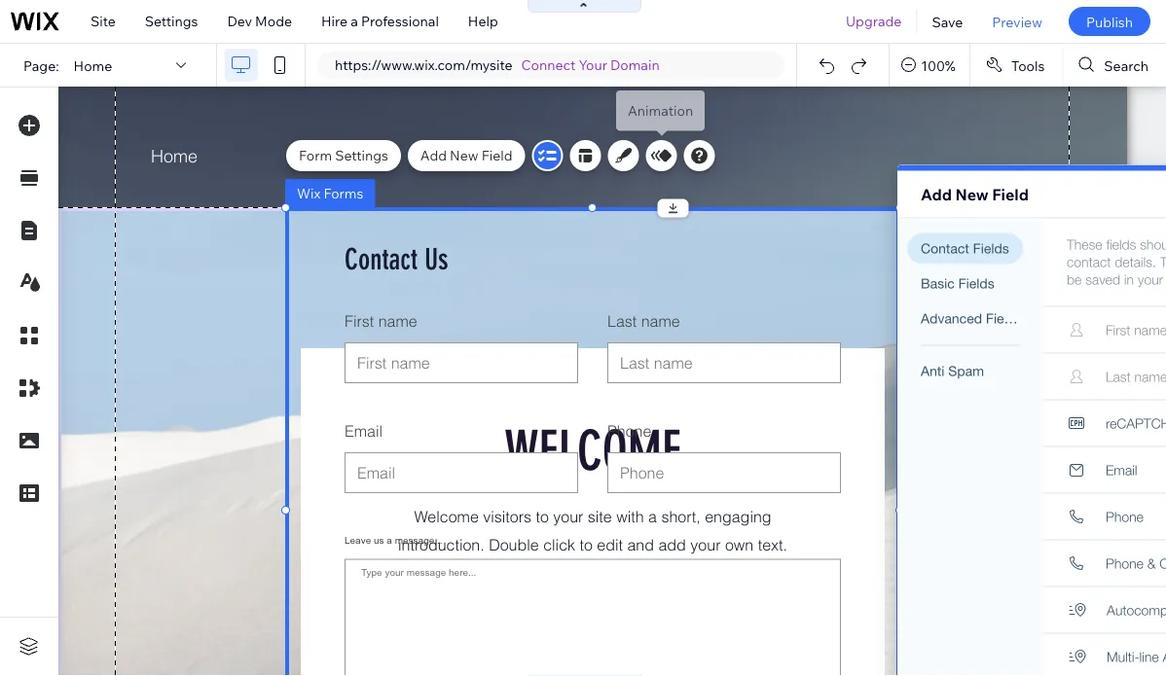 Task type: vqa. For each thing, say whether or not it's contained in the screenshot.
preview button
yes



Task type: describe. For each thing, give the bounding box(es) containing it.
preview button
[[978, 0, 1058, 43]]

home
[[74, 57, 112, 74]]

section: welcome
[[1001, 187, 1116, 204]]

dev mode
[[227, 13, 292, 30]]

1 vertical spatial settings
[[335, 147, 388, 164]]

hire a professional
[[321, 13, 439, 30]]

forms
[[324, 185, 364, 202]]

100%
[[922, 57, 956, 74]]

wix forms
[[297, 185, 364, 202]]

0 horizontal spatial add
[[421, 147, 447, 164]]

100% button
[[890, 44, 970, 87]]

search button
[[1064, 44, 1167, 87]]

welcome
[[1057, 187, 1116, 204]]

tools
[[1012, 57, 1045, 74]]

connect
[[522, 56, 576, 74]]

publish button
[[1069, 7, 1151, 36]]

0 horizontal spatial add new field
[[421, 147, 513, 164]]

publish
[[1087, 13, 1134, 30]]

preview
[[993, 13, 1043, 30]]

0 vertical spatial field
[[482, 147, 513, 164]]

search
[[1105, 57, 1149, 74]]

wix
[[297, 185, 321, 202]]

a
[[351, 13, 358, 30]]

1 horizontal spatial field
[[993, 185, 1029, 204]]

mode
[[255, 13, 292, 30]]



Task type: locate. For each thing, give the bounding box(es) containing it.
0 vertical spatial new
[[450, 147, 479, 164]]

add
[[421, 147, 447, 164], [921, 185, 952, 204]]

1 vertical spatial add new field
[[921, 185, 1029, 204]]

1 horizontal spatial new
[[956, 185, 989, 204]]

upgrade
[[846, 13, 902, 30]]

save button
[[918, 0, 978, 43]]

settings
[[145, 13, 198, 30], [335, 147, 388, 164]]

professional
[[361, 13, 439, 30]]

0 horizontal spatial new
[[450, 147, 479, 164]]

https://www.wix.com/mysite
[[335, 56, 513, 74]]

0 vertical spatial settings
[[145, 13, 198, 30]]

section:
[[1001, 187, 1054, 204]]

help
[[468, 13, 498, 30]]

add new field
[[421, 147, 513, 164], [921, 185, 1029, 204]]

1 vertical spatial new
[[956, 185, 989, 204]]

form
[[299, 147, 332, 164]]

1 horizontal spatial add
[[921, 185, 952, 204]]

dev
[[227, 13, 252, 30]]

save
[[932, 13, 964, 30]]

add right form settings in the top left of the page
[[421, 147, 447, 164]]

0 horizontal spatial settings
[[145, 13, 198, 30]]

domain
[[611, 56, 660, 74]]

1 vertical spatial add
[[921, 185, 952, 204]]

new down https://www.wix.com/mysite connect your domain in the top of the page
[[450, 147, 479, 164]]

1 horizontal spatial settings
[[335, 147, 388, 164]]

0 horizontal spatial field
[[482, 147, 513, 164]]

add left section:
[[921, 185, 952, 204]]

your
[[579, 56, 608, 74]]

field down https://www.wix.com/mysite connect your domain in the top of the page
[[482, 147, 513, 164]]

hire
[[321, 13, 348, 30]]

animation
[[628, 102, 694, 119]]

https://www.wix.com/mysite connect your domain
[[335, 56, 660, 74]]

field left welcome
[[993, 185, 1029, 204]]

site
[[91, 13, 116, 30]]

new left section:
[[956, 185, 989, 204]]

form settings
[[299, 147, 388, 164]]

tools button
[[971, 44, 1063, 87]]

settings up forms
[[335, 147, 388, 164]]

new
[[450, 147, 479, 164], [956, 185, 989, 204]]

settings left dev
[[145, 13, 198, 30]]

1 vertical spatial field
[[993, 185, 1029, 204]]

0 vertical spatial add
[[421, 147, 447, 164]]

1 horizontal spatial add new field
[[921, 185, 1029, 204]]

0 vertical spatial add new field
[[421, 147, 513, 164]]

field
[[482, 147, 513, 164], [993, 185, 1029, 204]]



